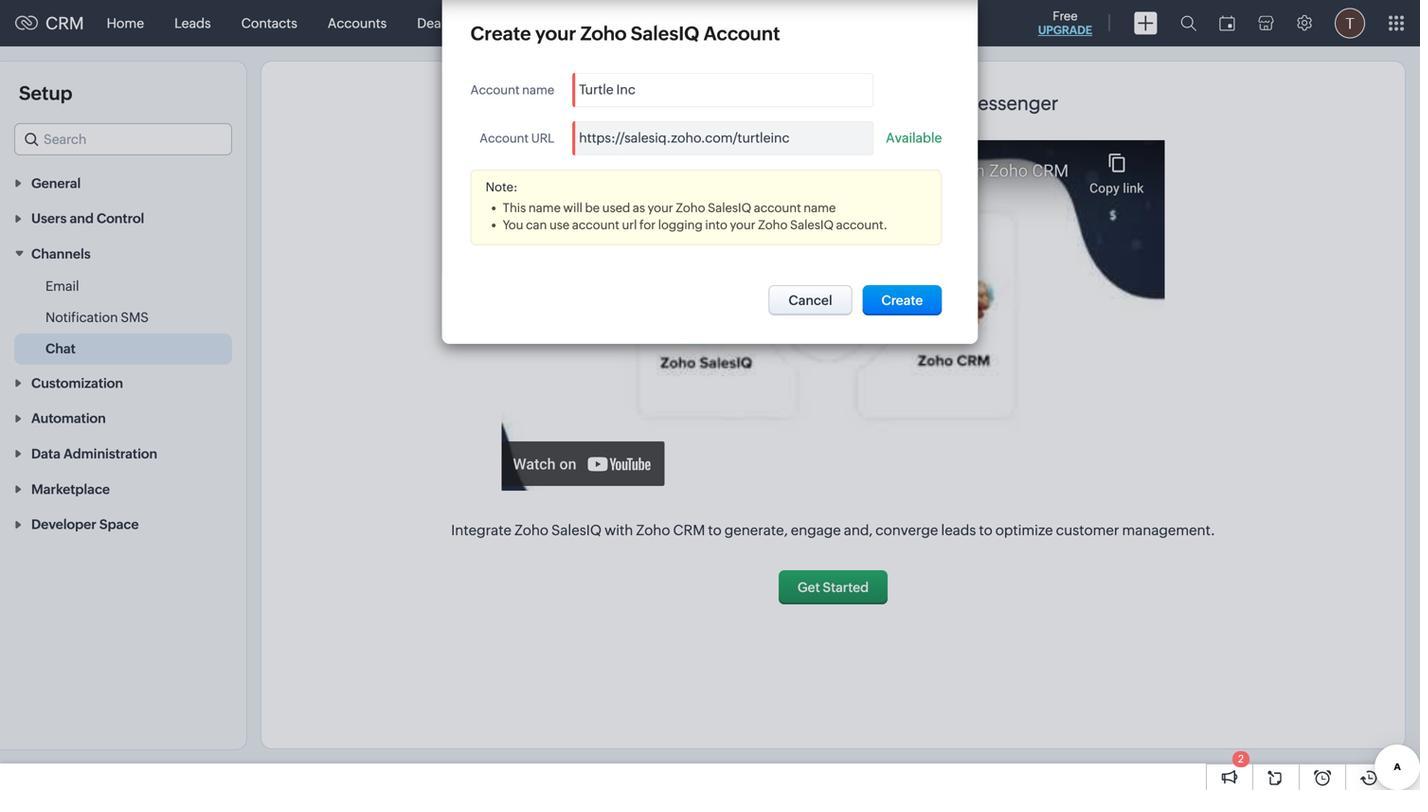 Task type: locate. For each thing, give the bounding box(es) containing it.
deals
[[417, 16, 451, 31]]

account up account url
[[471, 83, 520, 97]]

contacts
[[241, 16, 297, 31]]

1 horizontal spatial create
[[882, 293, 923, 308]]

visits
[[693, 16, 725, 31]]

free
[[1053, 9, 1078, 23]]

channels button
[[0, 236, 246, 271]]

account left url
[[480, 131, 529, 145]]

optimize
[[996, 522, 1053, 539]]

projects link
[[740, 0, 820, 46]]

url
[[531, 131, 554, 145]]

0 horizontal spatial to
[[708, 522, 722, 539]]

create inside button
[[882, 293, 923, 308]]

your up for
[[648, 201, 673, 215]]

create for create
[[882, 293, 923, 308]]

None text field
[[573, 73, 874, 107]]

customer
[[1056, 522, 1119, 539]]

contacts link
[[226, 0, 312, 46]]

use
[[549, 218, 570, 232]]

note: this name will be used as your zoho salesiq account name you can use account url for logging into your zoho salesiq account.
[[486, 180, 888, 232]]

for
[[640, 218, 656, 232]]

1 vertical spatial crm
[[673, 522, 705, 539]]

profile image
[[1335, 8, 1365, 38]]

instantly
[[840, 92, 915, 114]]

integrate
[[451, 522, 512, 539]]

1 vertical spatial account
[[471, 83, 520, 97]]

into
[[705, 218, 728, 232]]

create
[[471, 23, 531, 45], [882, 293, 923, 308]]

1 horizontal spatial account
[[754, 201, 801, 215]]

zoho
[[580, 23, 627, 45], [676, 201, 705, 215], [758, 218, 788, 232], [514, 522, 549, 539], [636, 522, 670, 539]]

calls
[[633, 16, 662, 31]]

2 vertical spatial account
[[480, 131, 529, 145]]

crm left home link
[[45, 14, 84, 33]]

create down "account."
[[882, 293, 923, 308]]

tasks
[[481, 16, 515, 31]]

1 vertical spatial create
[[882, 293, 923, 308]]

0 vertical spatial crm
[[45, 14, 84, 33]]

calendar image
[[1219, 16, 1235, 31]]

to left generate,
[[708, 522, 722, 539]]

to
[[708, 522, 722, 539], [979, 522, 993, 539]]

sms
[[121, 310, 149, 325]]

1 to from the left
[[708, 522, 722, 539]]

name
[[522, 83, 554, 97], [529, 201, 561, 215], [804, 201, 836, 215]]

started
[[823, 580, 869, 595]]

crm
[[45, 14, 84, 33], [673, 522, 705, 539]]

salesiq
[[631, 23, 699, 45], [708, 201, 751, 215], [790, 218, 834, 232], [551, 522, 602, 539]]

account
[[754, 201, 801, 215], [572, 218, 619, 232]]

0 horizontal spatial create
[[471, 23, 531, 45]]

0 vertical spatial account
[[704, 23, 780, 45]]

2 to from the left
[[979, 522, 993, 539]]

can
[[526, 218, 547, 232]]

account
[[704, 23, 780, 45], [471, 83, 520, 97], [480, 131, 529, 145]]

0 vertical spatial create
[[471, 23, 531, 45]]

name up url
[[522, 83, 554, 97]]

to right the leads
[[979, 522, 993, 539]]

name up 'cancel'
[[804, 201, 836, 215]]

create up account name
[[471, 23, 531, 45]]

create for create your zoho salesiq account
[[471, 23, 531, 45]]

0 horizontal spatial with
[[605, 522, 633, 539]]

0 horizontal spatial crm
[[45, 14, 84, 33]]

deals link
[[402, 0, 466, 46]]

None text field
[[573, 121, 874, 155]]

converge
[[876, 522, 938, 539]]

1 vertical spatial account
[[572, 218, 619, 232]]

0 vertical spatial account
[[754, 201, 801, 215]]

this
[[503, 201, 526, 215]]

used
[[602, 201, 630, 215]]

your right into
[[730, 218, 756, 232]]

notification
[[45, 310, 118, 325]]

url
[[622, 218, 637, 232]]

messenger
[[961, 92, 1059, 114]]

free upgrade
[[1038, 9, 1092, 36]]

your right tasks
[[535, 23, 576, 45]]

get
[[798, 580, 820, 595]]

account up visitors
[[704, 23, 780, 45]]

accounts
[[328, 16, 387, 31]]

get started
[[798, 580, 869, 595]]

will
[[563, 201, 583, 215]]

1 horizontal spatial to
[[979, 522, 993, 539]]

create your zoho salesiq account
[[471, 23, 780, 45]]

with
[[688, 92, 727, 114], [919, 92, 957, 114], [605, 522, 633, 539]]

crm left generate,
[[673, 522, 705, 539]]

1 horizontal spatial with
[[688, 92, 727, 114]]

your
[[535, 23, 576, 45], [730, 92, 770, 114], [648, 201, 673, 215], [730, 218, 756, 232]]

account for account name
[[471, 83, 520, 97]]

email link
[[45, 277, 79, 296]]



Task type: describe. For each thing, give the bounding box(es) containing it.
chat
[[45, 341, 76, 356]]

upgrade
[[1038, 24, 1092, 36]]

crm link
[[15, 14, 84, 33]]

generate,
[[725, 522, 788, 539]]

home
[[107, 16, 144, 31]]

1 horizontal spatial crm
[[673, 522, 705, 539]]

engage
[[791, 522, 841, 539]]

account url
[[480, 131, 554, 145]]

create button
[[863, 285, 942, 315]]

chat link
[[45, 339, 76, 358]]

channels region
[[0, 271, 246, 365]]

account.
[[836, 218, 888, 232]]

meetings link
[[530, 0, 617, 46]]

note:
[[486, 180, 518, 194]]

account for account url
[[480, 131, 529, 145]]

accounts link
[[312, 0, 402, 46]]

profile element
[[1324, 0, 1377, 46]]

leads
[[941, 522, 976, 539]]

cancel button
[[769, 285, 852, 315]]

and,
[[844, 522, 873, 539]]

2
[[1238, 753, 1244, 765]]

name up "can"
[[529, 201, 561, 215]]

visitors
[[774, 92, 836, 114]]

connect with your visitors instantly with messenger
[[608, 92, 1059, 114]]

leads link
[[159, 0, 226, 46]]

0 horizontal spatial account
[[572, 218, 619, 232]]

calls link
[[617, 0, 678, 46]]

account name
[[471, 83, 554, 97]]

setup
[[19, 82, 72, 104]]

notification sms
[[45, 310, 149, 325]]

leads
[[174, 16, 211, 31]]

logging
[[658, 218, 703, 232]]

meetings
[[545, 16, 602, 31]]

connect
[[608, 92, 684, 114]]

get started button
[[779, 570, 888, 604]]

tasks link
[[466, 0, 530, 46]]

be
[[585, 201, 600, 215]]

cancel
[[789, 293, 832, 308]]

projects
[[755, 16, 805, 31]]

visits link
[[678, 0, 740, 46]]

as
[[633, 201, 645, 215]]

email
[[45, 279, 79, 294]]

you
[[503, 218, 523, 232]]

available
[[886, 130, 942, 145]]

2 horizontal spatial with
[[919, 92, 957, 114]]

notification sms link
[[45, 308, 149, 327]]

channels
[[31, 246, 91, 261]]

home link
[[92, 0, 159, 46]]

management.
[[1122, 522, 1215, 539]]

integrate zoho salesiq with zoho crm to generate, engage and, converge leads to optimize customer management.
[[451, 522, 1215, 539]]

your left visitors
[[730, 92, 770, 114]]



Task type: vqa. For each thing, say whether or not it's contained in the screenshot.
For
yes



